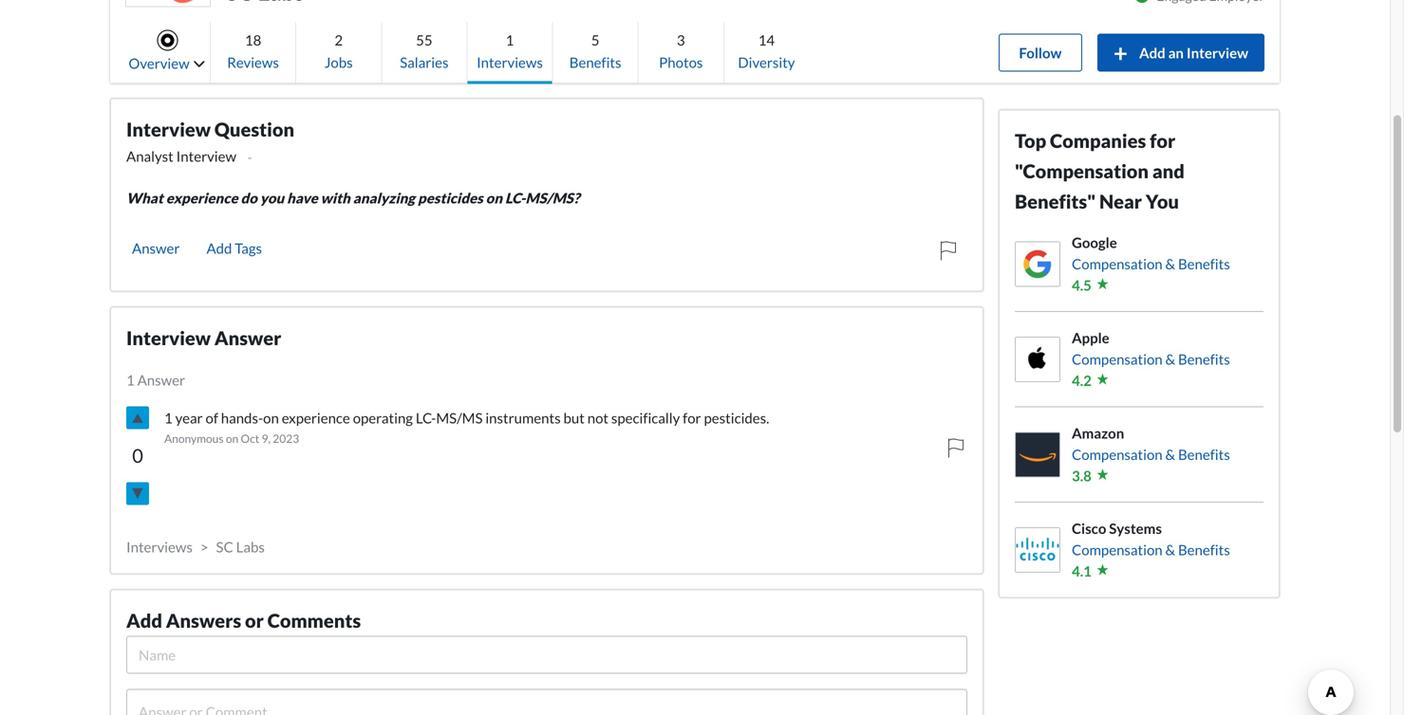 Task type: vqa. For each thing, say whether or not it's contained in the screenshot.


Task type: locate. For each thing, give the bounding box(es) containing it.
1 horizontal spatial 1
[[164, 410, 173, 427]]

on left oct
[[226, 432, 238, 446]]

5 benefits
[[569, 31, 621, 71]]

Answer or Comment text field
[[127, 702, 966, 716]]

answer for 1 answer
[[137, 372, 185, 389]]

anonymous on oct 9, 2023
[[164, 432, 299, 446]]

0 horizontal spatial for
[[683, 410, 701, 427]]

3.8
[[1072, 468, 1092, 485]]

2
[[335, 31, 343, 48]]

benefits for apple compensation & benefits
[[1178, 351, 1230, 368]]

an
[[1168, 44, 1184, 61]]

benefits for amazon compensation & benefits
[[1178, 446, 1230, 463]]

0
[[132, 445, 143, 468]]

overview
[[129, 55, 190, 72]]

for up and
[[1150, 130, 1176, 152]]

jobs
[[324, 54, 353, 71]]

reviews
[[227, 54, 279, 71]]

2 compensation & benefits link from the top
[[1072, 349, 1230, 370]]

1 right 55 on the left of page
[[506, 31, 514, 48]]

apple image
[[1016, 338, 1060, 381]]

experience
[[166, 189, 238, 206], [282, 410, 350, 427]]

0 horizontal spatial on
[[226, 432, 238, 446]]

55 salaries
[[400, 31, 449, 71]]

add for add answers or comments
[[126, 610, 162, 633]]

compensation down google
[[1072, 255, 1163, 272]]

18
[[245, 31, 261, 48]]

14 diversity
[[738, 31, 795, 71]]

compensation & benefits link
[[1072, 253, 1230, 275], [1072, 349, 1230, 370], [1072, 444, 1230, 466], [1072, 540, 1230, 561]]

add an interview
[[1139, 44, 1248, 61]]

&
[[1165, 255, 1175, 272], [1165, 351, 1175, 368], [1165, 446, 1175, 463], [1165, 542, 1175, 559]]

1 compensation & benefits link from the top
[[1072, 253, 1230, 275]]

answer button
[[126, 236, 186, 261]]

interview up analyst interview
[[126, 118, 211, 141]]

add for add tags
[[206, 240, 232, 257]]

1 horizontal spatial interviews
[[477, 54, 543, 71]]

1 horizontal spatial experience
[[282, 410, 350, 427]]

2 horizontal spatial 1
[[506, 31, 514, 48]]

compensation & benefits link down google
[[1072, 253, 1230, 275]]

google image
[[1016, 242, 1060, 286]]

interviews > sc labs
[[126, 539, 265, 556]]

0 vertical spatial answer
[[132, 240, 180, 257]]

1 left the year
[[164, 410, 173, 427]]

top companies for "compensation and benefits" near you
[[1015, 130, 1185, 213]]

add left 'an'
[[1139, 44, 1166, 61]]

2 horizontal spatial add
[[1139, 44, 1166, 61]]

0 vertical spatial for
[[1150, 130, 1176, 152]]

1 & from the top
[[1165, 255, 1175, 272]]

0 vertical spatial 1
[[506, 31, 514, 48]]

compensation inside amazon compensation & benefits
[[1072, 446, 1163, 463]]

amazon
[[1072, 425, 1124, 442]]

add inside button
[[206, 240, 232, 257]]

2 vertical spatial add
[[126, 610, 162, 633]]

3 compensation from the top
[[1072, 446, 1163, 463]]

compensation & benefits link down systems
[[1072, 540, 1230, 561]]

google compensation & benefits
[[1072, 234, 1230, 272]]

3 & from the top
[[1165, 446, 1175, 463]]

14
[[758, 31, 775, 48]]

benefits inside amazon compensation & benefits
[[1178, 446, 1230, 463]]

question
[[214, 118, 294, 141]]

2 jobs
[[324, 31, 353, 71]]

ms/ms?
[[525, 189, 580, 206]]

compensation inside apple compensation & benefits
[[1072, 351, 1163, 368]]

add left tags
[[206, 240, 232, 257]]

lc- right pesticides
[[505, 189, 526, 206]]

add
[[1139, 44, 1166, 61], [206, 240, 232, 257], [126, 610, 162, 633]]

for left pesticides.
[[683, 410, 701, 427]]

1 vertical spatial answer
[[214, 327, 281, 350]]

compensation inside google compensation & benefits
[[1072, 255, 1163, 272]]

1 compensation from the top
[[1072, 255, 1163, 272]]

interview question
[[126, 118, 294, 141]]

compensation inside 'cisco systems compensation & benefits'
[[1072, 542, 1163, 559]]

add left answers
[[126, 610, 162, 633]]

"compensation
[[1015, 160, 1149, 183]]

benefits inside apple compensation & benefits
[[1178, 351, 1230, 368]]

2 compensation from the top
[[1072, 351, 1163, 368]]

tags
[[235, 240, 262, 257]]

interviews
[[477, 54, 543, 71], [126, 539, 193, 556]]

cisco systems compensation & benefits
[[1072, 520, 1230, 559]]

add for add an interview
[[1139, 44, 1166, 61]]

1 horizontal spatial for
[[1150, 130, 1176, 152]]

analyst
[[126, 148, 174, 165]]

compensation down systems
[[1072, 542, 1163, 559]]

for
[[1150, 130, 1176, 152], [683, 410, 701, 427]]

benefits for google compensation & benefits
[[1178, 255, 1230, 272]]

3 compensation & benefits link from the top
[[1072, 444, 1230, 466]]

0 horizontal spatial 1
[[126, 372, 135, 389]]

compensation down apple
[[1072, 351, 1163, 368]]

cisco
[[1072, 520, 1106, 537]]

answer down what
[[132, 240, 180, 257]]

compensation & benefits link for amazon
[[1072, 444, 1230, 466]]

compensation
[[1072, 255, 1163, 272], [1072, 351, 1163, 368], [1072, 446, 1163, 463], [1072, 542, 1163, 559]]

2 horizontal spatial on
[[486, 189, 502, 206]]

answer
[[132, 240, 180, 257], [214, 327, 281, 350], [137, 372, 185, 389]]

lc-
[[505, 189, 526, 206], [416, 410, 436, 427]]

amazon image
[[1016, 433, 1060, 477]]

interview
[[1187, 44, 1248, 61], [126, 118, 211, 141], [176, 148, 236, 165], [126, 327, 211, 350]]

2 vertical spatial answer
[[137, 372, 185, 389]]

answer inside button
[[132, 240, 180, 257]]

compensation & benefits link down apple
[[1072, 349, 1230, 370]]

0 horizontal spatial lc-
[[416, 410, 436, 427]]

1 vertical spatial for
[[683, 410, 701, 427]]

add answers or comments
[[126, 610, 361, 633]]

on up the 9,
[[263, 410, 279, 427]]

0 horizontal spatial interviews
[[126, 539, 193, 556]]

add tags button
[[201, 236, 268, 261]]

& inside amazon compensation & benefits
[[1165, 446, 1175, 463]]

1 horizontal spatial add
[[206, 240, 232, 257]]

lc- right operating
[[416, 410, 436, 427]]

on right pesticides
[[486, 189, 502, 206]]

0 horizontal spatial add
[[126, 610, 162, 633]]

1 vertical spatial interviews
[[126, 539, 193, 556]]

diversity
[[738, 54, 795, 71]]

1 interviews
[[477, 31, 543, 71]]

interviews right salaries
[[477, 54, 543, 71]]

answer up hands-
[[214, 327, 281, 350]]

4.2
[[1072, 372, 1092, 389]]

1 vertical spatial 1
[[126, 372, 135, 389]]

4 compensation from the top
[[1072, 542, 1163, 559]]

1 for oct 9, 2023
[[164, 410, 173, 427]]

answer up ▲
[[137, 372, 185, 389]]

systems
[[1109, 520, 1162, 537]]

1 up ▲
[[126, 372, 135, 389]]

2 & from the top
[[1165, 351, 1175, 368]]

ms/ms
[[436, 410, 483, 427]]

0 horizontal spatial experience
[[166, 189, 238, 206]]

& for google
[[1165, 255, 1175, 272]]

benefits
[[569, 54, 621, 71], [1178, 255, 1230, 272], [1178, 351, 1230, 368], [1178, 446, 1230, 463], [1178, 542, 1230, 559]]

interviews left >
[[126, 539, 193, 556]]

2 vertical spatial 1
[[164, 410, 173, 427]]

& inside google compensation & benefits
[[1165, 255, 1175, 272]]

1
[[506, 31, 514, 48], [126, 372, 135, 389], [164, 410, 173, 427]]

on
[[486, 189, 502, 206], [263, 410, 279, 427], [226, 432, 238, 446]]

0 vertical spatial add
[[1139, 44, 1166, 61]]

add an interview link
[[1097, 34, 1265, 72]]

& inside apple compensation & benefits
[[1165, 351, 1175, 368]]

compensation & benefits link down amazon
[[1072, 444, 1230, 466]]

1 vertical spatial add
[[206, 240, 232, 257]]

pesticides.
[[704, 410, 769, 427]]

interview answer
[[126, 327, 281, 350]]

interview right 'an'
[[1187, 44, 1248, 61]]

1 horizontal spatial lc-
[[505, 189, 526, 206]]

compensation down amazon
[[1072, 446, 1163, 463]]

experience down analyst interview
[[166, 189, 238, 206]]

2 vertical spatial on
[[226, 432, 238, 446]]

with
[[321, 189, 350, 206]]

benefits inside 'cisco systems compensation & benefits'
[[1178, 542, 1230, 559]]

1 vertical spatial experience
[[282, 410, 350, 427]]

& for apple
[[1165, 351, 1175, 368]]

4 & from the top
[[1165, 542, 1175, 559]]

4 compensation & benefits link from the top
[[1072, 540, 1230, 561]]

3 photos
[[659, 31, 703, 71]]

1 vertical spatial on
[[263, 410, 279, 427]]

benefits inside google compensation & benefits
[[1178, 255, 1230, 272]]

what experience do you have with analyzing pesticides on lc-ms/ms?
[[126, 189, 580, 206]]

experience up 2023
[[282, 410, 350, 427]]

amazon compensation & benefits
[[1072, 425, 1230, 463]]



Task type: describe. For each thing, give the bounding box(es) containing it.
follow button
[[999, 34, 1082, 72]]

3
[[677, 31, 685, 48]]

anonymous
[[164, 432, 224, 446]]

analyzing
[[353, 189, 415, 206]]

labs
[[236, 539, 265, 556]]

benefits"
[[1015, 190, 1096, 213]]

for inside top companies for "compensation and benefits" near you
[[1150, 130, 1176, 152]]

& for amazon
[[1165, 446, 1175, 463]]

0 vertical spatial on
[[486, 189, 502, 206]]

interview up 1 answer
[[126, 327, 211, 350]]

▲
[[131, 410, 144, 426]]

and
[[1152, 160, 1185, 183]]

instruments
[[485, 410, 561, 427]]

-
[[248, 150, 252, 164]]

0 vertical spatial interviews
[[477, 54, 543, 71]]

compensation & benefits link for cisco systems
[[1072, 540, 1230, 561]]

apple compensation & benefits
[[1072, 329, 1230, 368]]

>
[[200, 539, 208, 556]]

answer for interview answer
[[214, 327, 281, 350]]

year
[[175, 410, 203, 427]]

photos
[[659, 54, 703, 71]]

1 vertical spatial lc-
[[416, 410, 436, 427]]

5
[[591, 31, 600, 48]]

1 for 0
[[126, 372, 135, 389]]

what
[[126, 189, 163, 206]]

near
[[1099, 190, 1142, 213]]

you
[[260, 189, 284, 206]]

top
[[1015, 130, 1046, 152]]

salaries
[[400, 54, 449, 71]]

google
[[1072, 234, 1117, 251]]

or
[[245, 610, 264, 633]]

not
[[587, 410, 609, 427]]

9,
[[262, 432, 271, 446]]

compensation & benefits link for google
[[1072, 253, 1230, 275]]

compensation & benefits link for apple
[[1072, 349, 1230, 370]]

have
[[287, 189, 318, 206]]

add tags
[[206, 240, 262, 257]]

interview down interview question
[[176, 148, 236, 165]]

1 inside '1 interviews'
[[506, 31, 514, 48]]

sc
[[216, 539, 233, 556]]

0 vertical spatial experience
[[166, 189, 238, 206]]

do
[[241, 189, 257, 206]]

oct
[[241, 432, 259, 446]]

4.1
[[1072, 563, 1092, 580]]

▼
[[131, 486, 144, 502]]

analyst interview
[[126, 148, 236, 165]]

but
[[563, 410, 585, 427]]

apple
[[1072, 329, 1110, 347]]

55
[[416, 31, 433, 48]]

pesticides
[[418, 189, 483, 206]]

sc labs link
[[216, 539, 265, 556]]

2023
[[273, 432, 299, 446]]

Name field
[[127, 646, 966, 665]]

& inside 'cisco systems compensation & benefits'
[[1165, 542, 1175, 559]]

0 vertical spatial lc-
[[505, 189, 526, 206]]

operating
[[353, 410, 413, 427]]

of
[[206, 410, 218, 427]]

1 horizontal spatial on
[[263, 410, 279, 427]]

companies
[[1050, 130, 1146, 152]]

cisco systems image
[[1016, 529, 1060, 572]]

comments
[[267, 610, 361, 633]]

18 reviews
[[227, 31, 279, 71]]

1 year of hands-on experience operating lc-ms/ms instruments but not specifically for pesticides.
[[164, 410, 769, 427]]

hands-
[[221, 410, 263, 427]]

you
[[1146, 190, 1179, 213]]

4.5
[[1072, 277, 1092, 294]]

specifically
[[611, 410, 680, 427]]

1 answer
[[126, 372, 185, 389]]

compensation for amazon
[[1072, 446, 1163, 463]]

compensation for google
[[1072, 255, 1163, 272]]

compensation for apple
[[1072, 351, 1163, 368]]

follow
[[1019, 44, 1062, 61]]

answers
[[166, 610, 241, 633]]

logo image
[[126, 0, 210, 6]]



